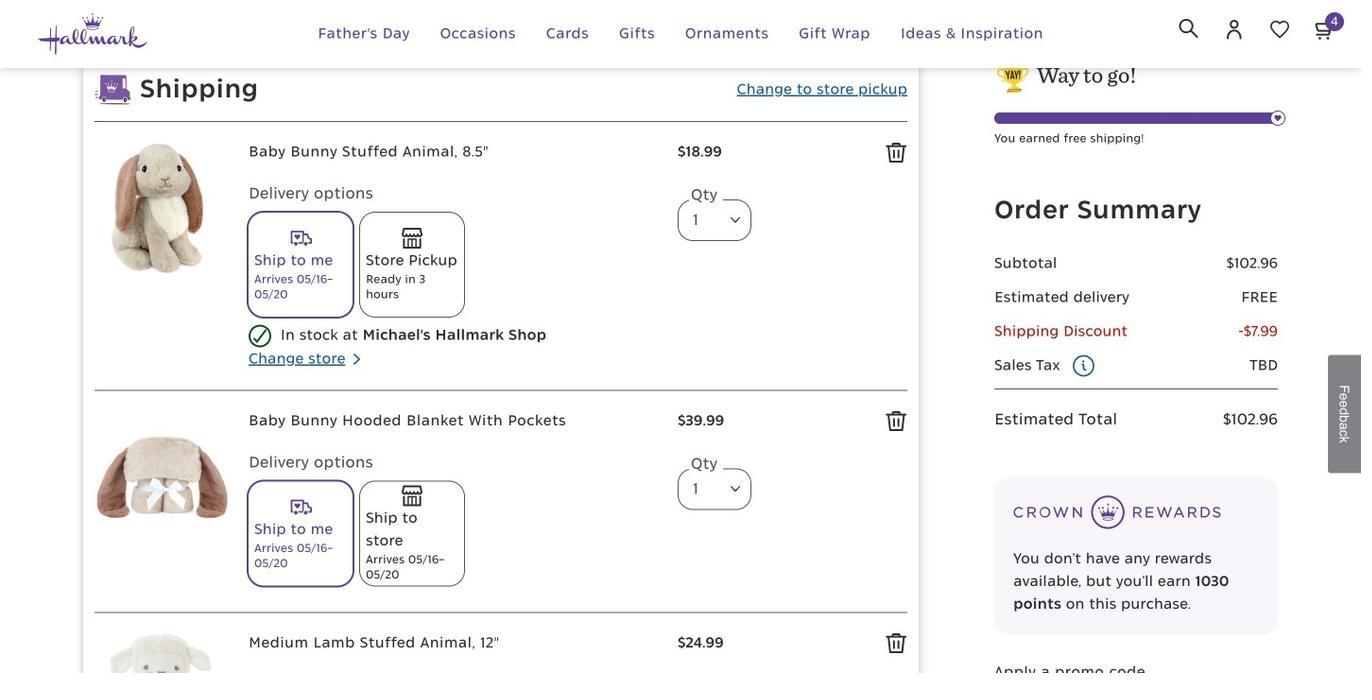Task type: locate. For each thing, give the bounding box(es) containing it.
1 vertical spatial option group
[[249, 481, 659, 593]]

option group
[[249, 213, 659, 324], [249, 481, 659, 593]]

more about sales tax image
[[1072, 354, 1095, 377]]

delivery options element
[[249, 182, 659, 324], [249, 451, 659, 593]]

None radio
[[360, 213, 464, 317], [249, 481, 353, 585], [360, 213, 464, 317], [249, 481, 353, 585]]

0 vertical spatial delivery options element
[[249, 182, 659, 324]]

remove medium lamb stuffed animal, 12" image
[[886, 633, 908, 654]]

medium lamb stuffed animal, 12", , large image
[[95, 632, 230, 673]]

0 vertical spatial option group
[[249, 213, 659, 324]]

crown rewards element
[[995, 476, 1278, 635]]

1 vertical spatial delivery options element
[[249, 451, 659, 593]]

None radio
[[249, 213, 353, 317], [360, 481, 464, 585], [249, 213, 353, 317], [360, 481, 464, 585]]

remove baby bunny hooded blanket with pockets image
[[886, 411, 908, 432]]

2 option group from the top
[[249, 481, 659, 593]]

None search field
[[1168, 7, 1210, 49]]

hallmark logo image
[[38, 13, 147, 55]]

2 delivery options element from the top
[[249, 451, 659, 593]]

1 option group from the top
[[249, 213, 659, 324]]



Task type: vqa. For each thing, say whether or not it's contained in the screenshot.
the top 'option group'
yes



Task type: describe. For each thing, give the bounding box(es) containing it.
baby bunny stuffed animal, 8.5", , large image
[[95, 141, 230, 276]]

search image
[[1179, 18, 1199, 38]]

main menu. menu bar
[[263, 0, 1099, 68]]

remove baby bunny stuffed animal, 8.5" image
[[886, 142, 908, 163]]

1 delivery options element from the top
[[249, 182, 659, 324]]

my account dropdown menu image
[[1223, 18, 1246, 41]]

baby bunny hooded blanket with pockets, , large image
[[95, 410, 230, 545]]



